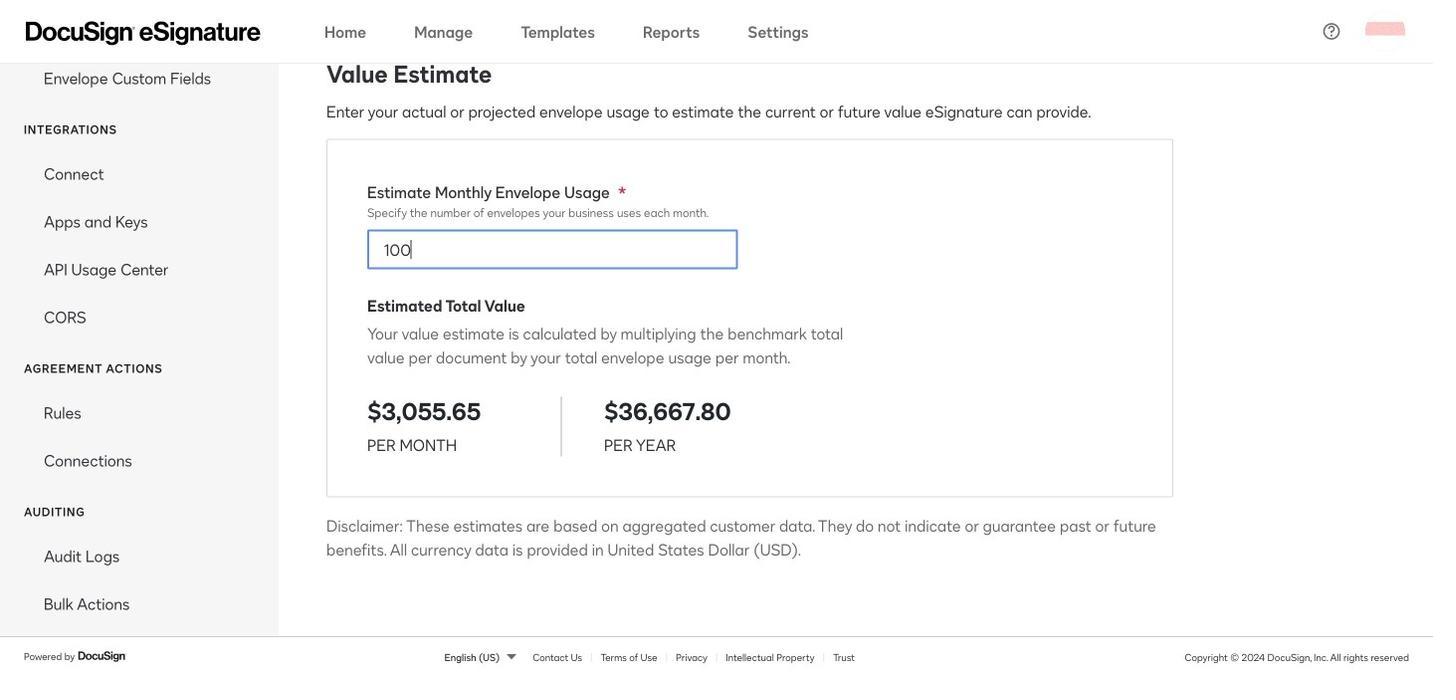 Task type: describe. For each thing, give the bounding box(es) containing it.
docusign admin image
[[26, 21, 261, 45]]

integrations element
[[0, 149, 279, 341]]

your uploaded profile image image
[[1366, 11, 1406, 51]]

agreement actions element
[[0, 388, 279, 484]]



Task type: vqa. For each thing, say whether or not it's contained in the screenshot.
number field
yes



Task type: locate. For each thing, give the bounding box(es) containing it.
auditing element
[[0, 532, 279, 627]]

None number field
[[368, 231, 737, 268]]

docusign image
[[78, 649, 128, 664]]



